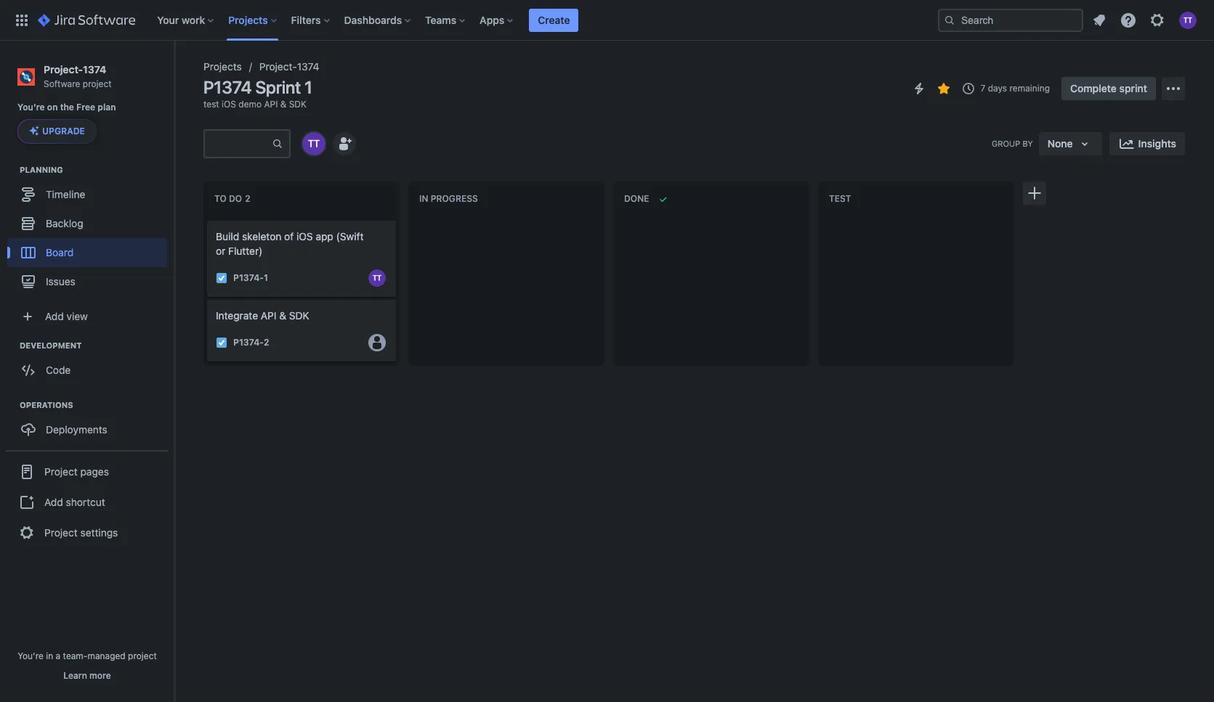 Task type: locate. For each thing, give the bounding box(es) containing it.
settings
[[80, 527, 118, 539]]

add inside "dropdown button"
[[45, 310, 64, 323]]

app
[[316, 230, 334, 243]]

ios right of
[[297, 230, 313, 243]]

project- inside project-1374 software project
[[44, 63, 83, 76]]

upgrade button
[[18, 120, 96, 143]]

ios
[[222, 99, 236, 110], [297, 230, 313, 243]]

1 horizontal spatial project
[[128, 651, 157, 662]]

more
[[89, 671, 111, 682]]

task image down or
[[216, 272, 228, 284]]

projects up the 'p1374'
[[204, 60, 242, 73]]

to do
[[214, 193, 242, 204]]

banner containing your work
[[0, 0, 1215, 41]]

project-
[[259, 60, 297, 73], [44, 63, 83, 76]]

0 horizontal spatial 1
[[264, 273, 268, 284]]

1 up integrate api & sdk at the top
[[264, 273, 268, 284]]

projects up the projects link
[[228, 13, 268, 26]]

p1374-
[[233, 273, 264, 284], [233, 337, 264, 348]]

planning image
[[2, 162, 20, 179]]

primary element
[[9, 0, 938, 40]]

project- for project-1374 software project
[[44, 63, 83, 76]]

0 vertical spatial add
[[45, 310, 64, 323]]

0 vertical spatial &
[[280, 99, 287, 110]]

build
[[216, 230, 239, 243]]

api down sprint
[[264, 99, 278, 110]]

api up 2
[[261, 310, 277, 322]]

api inside "p1374 sprint 1 test ios demo api & sdk"
[[264, 99, 278, 110]]

1 vertical spatial project
[[128, 651, 157, 662]]

appswitcher icon image
[[13, 11, 31, 29]]

add left view
[[45, 310, 64, 323]]

create
[[538, 13, 570, 26]]

filters
[[291, 13, 321, 26]]

jira software image
[[38, 11, 135, 29], [38, 11, 135, 29]]

1 vertical spatial projects
[[204, 60, 242, 73]]

2 project from the top
[[44, 527, 78, 539]]

project right managed at the left bottom
[[128, 651, 157, 662]]

none button
[[1039, 132, 1102, 156]]

0 vertical spatial project
[[83, 78, 112, 89]]

0 vertical spatial task image
[[216, 272, 228, 284]]

1 project from the top
[[44, 466, 78, 478]]

task image left the p1374-2 link
[[216, 337, 228, 349]]

insights image
[[1118, 135, 1136, 153]]

apps
[[480, 13, 505, 26]]

1 vertical spatial you're
[[18, 651, 44, 662]]

0 vertical spatial you're
[[17, 102, 45, 113]]

banner
[[0, 0, 1215, 41]]

add left shortcut
[[44, 496, 63, 509]]

0 vertical spatial 1
[[305, 77, 312, 97]]

& down sprint
[[280, 99, 287, 110]]

project up plan
[[83, 78, 112, 89]]

plan
[[98, 102, 116, 113]]

learn more
[[63, 671, 111, 682]]

2 task image from the top
[[216, 337, 228, 349]]

projects
[[228, 13, 268, 26], [204, 60, 242, 73]]

2 sdk from the top
[[289, 310, 310, 322]]

deployments
[[46, 424, 107, 436]]

development
[[20, 341, 82, 351]]

7 days remaining
[[981, 83, 1050, 94]]

p1374- down the 'flutter)'
[[233, 273, 264, 284]]

0 horizontal spatial project-
[[44, 63, 83, 76]]

1 down project-1374 link at the top left of the page
[[305, 77, 312, 97]]

team-
[[63, 651, 88, 662]]

0 horizontal spatial ios
[[222, 99, 236, 110]]

p1374- for integrate
[[233, 337, 264, 348]]

1
[[305, 77, 312, 97], [264, 273, 268, 284]]

0 vertical spatial projects
[[228, 13, 268, 26]]

1374 for project-1374
[[297, 60, 320, 73]]

complete
[[1071, 82, 1117, 94]]

you're for you're on the free plan
[[17, 102, 45, 113]]

dashboards button
[[340, 8, 417, 32]]

sprint
[[1120, 82, 1148, 94]]

group
[[6, 451, 169, 554]]

1 sdk from the top
[[289, 99, 307, 110]]

project- inside project-1374 link
[[259, 60, 297, 73]]

star p1374 board image
[[936, 80, 953, 97]]

operations
[[20, 401, 73, 410]]

development image
[[2, 338, 20, 355]]

add inside "button"
[[44, 496, 63, 509]]

0 vertical spatial sdk
[[289, 99, 307, 110]]

project- for project-1374
[[259, 60, 297, 73]]

backlog
[[46, 217, 83, 230]]

do
[[229, 193, 242, 204]]

integrate
[[216, 310, 258, 322]]

shortcut
[[66, 496, 105, 509]]

pages
[[80, 466, 109, 478]]

1 vertical spatial 1
[[264, 273, 268, 284]]

1 vertical spatial task image
[[216, 337, 228, 349]]

1 task image from the top
[[216, 272, 228, 284]]

project- up sprint
[[259, 60, 297, 73]]

0 horizontal spatial 1374
[[83, 63, 106, 76]]

free
[[76, 102, 95, 113]]

ios down the 'p1374'
[[222, 99, 236, 110]]

0 horizontal spatial project
[[83, 78, 112, 89]]

project up add shortcut
[[44, 466, 78, 478]]

planning
[[20, 165, 63, 175]]

p1374-2
[[233, 337, 269, 348]]

1 you're from the top
[[17, 102, 45, 113]]

1 horizontal spatial 1374
[[297, 60, 320, 73]]

task image for integrate api & sdk
[[216, 337, 228, 349]]

to do element
[[214, 193, 253, 204]]

sdk
[[289, 99, 307, 110], [289, 310, 310, 322]]

upgrade
[[42, 126, 85, 137]]

project settings link
[[6, 518, 169, 550]]

projects for projects dropdown button
[[228, 13, 268, 26]]

add for add shortcut
[[44, 496, 63, 509]]

on
[[47, 102, 58, 113]]

projects button
[[224, 8, 283, 32]]

development group
[[7, 340, 174, 390]]

0 vertical spatial api
[[264, 99, 278, 110]]

terry turtle image
[[302, 132, 326, 156]]

0 vertical spatial p1374-
[[233, 273, 264, 284]]

view
[[67, 310, 88, 323]]

you're in a team-managed project
[[18, 651, 157, 662]]

create column image
[[1026, 185, 1044, 202]]

p1374- down integrate
[[233, 337, 264, 348]]

operations image
[[2, 397, 20, 415]]

you're left in
[[18, 651, 44, 662]]

1374 for project-1374 software project
[[83, 63, 106, 76]]

backlog link
[[7, 210, 167, 239]]

group containing project pages
[[6, 451, 169, 554]]

work
[[182, 13, 205, 26]]

1 vertical spatial sdk
[[289, 310, 310, 322]]

learn more button
[[63, 671, 111, 683]]

you're left on
[[17, 102, 45, 113]]

add people image
[[336, 135, 353, 153]]

1 horizontal spatial ios
[[297, 230, 313, 243]]

project down add shortcut
[[44, 527, 78, 539]]

1 horizontal spatial project-
[[259, 60, 297, 73]]

done
[[624, 193, 649, 204]]

you're
[[17, 102, 45, 113], [18, 651, 44, 662]]

flutter)
[[228, 245, 263, 257]]

project- up software
[[44, 63, 83, 76]]

1 horizontal spatial 1
[[305, 77, 312, 97]]

p1374-2 link
[[233, 337, 269, 349]]

sprint
[[255, 77, 301, 97]]

1374 up sprint
[[297, 60, 320, 73]]

create button
[[529, 8, 579, 32]]

& right integrate
[[279, 310, 286, 322]]

2 p1374- from the top
[[233, 337, 264, 348]]

1 vertical spatial p1374-
[[233, 337, 264, 348]]

timeline link
[[7, 181, 167, 210]]

1 p1374- from the top
[[233, 273, 264, 284]]

ios inside "p1374 sprint 1 test ios demo api & sdk"
[[222, 99, 236, 110]]

projects inside dropdown button
[[228, 13, 268, 26]]

demo
[[239, 99, 262, 110]]

1 vertical spatial project
[[44, 527, 78, 539]]

0 vertical spatial ios
[[222, 99, 236, 110]]

1374 inside project-1374 software project
[[83, 63, 106, 76]]

project for project settings
[[44, 527, 78, 539]]

dashboards
[[344, 13, 402, 26]]

task image
[[216, 272, 228, 284], [216, 337, 228, 349]]

2 you're from the top
[[18, 651, 44, 662]]

1374
[[297, 60, 320, 73], [83, 63, 106, 76]]

1374 up free
[[83, 63, 106, 76]]

0 vertical spatial project
[[44, 466, 78, 478]]

project pages
[[44, 466, 109, 478]]

days
[[988, 83, 1008, 94]]

board link
[[7, 239, 167, 268]]

1 vertical spatial add
[[44, 496, 63, 509]]

Search field
[[938, 8, 1084, 32]]

or
[[216, 245, 226, 257]]

sidebar navigation image
[[158, 58, 190, 87]]

your work button
[[153, 8, 220, 32]]

progress
[[431, 193, 478, 204]]

&
[[280, 99, 287, 110], [279, 310, 286, 322]]

sdk inside "p1374 sprint 1 test ios demo api & sdk"
[[289, 99, 307, 110]]

1 vertical spatial ios
[[297, 230, 313, 243]]

add view button
[[9, 303, 166, 332]]



Task type: vqa. For each thing, say whether or not it's contained in the screenshot.
Link an issue icon
no



Task type: describe. For each thing, give the bounding box(es) containing it.
add shortcut
[[44, 496, 105, 509]]

1 vertical spatial api
[[261, 310, 277, 322]]

project pages link
[[6, 457, 169, 489]]

1 inside "p1374 sprint 1 test ios demo api & sdk"
[[305, 77, 312, 97]]

(swift
[[336, 230, 364, 243]]

p1374 sprint 1 test ios demo api & sdk
[[204, 77, 312, 110]]

add for add view
[[45, 310, 64, 323]]

skeleton
[[242, 230, 282, 243]]

issues link
[[7, 268, 167, 297]]

managed
[[88, 651, 126, 662]]

help image
[[1120, 11, 1138, 29]]

Search this board text field
[[205, 131, 272, 157]]

in
[[419, 193, 428, 204]]

p1374-1
[[233, 273, 268, 284]]

insights button
[[1110, 132, 1186, 156]]

project-1374
[[259, 60, 320, 73]]

test ios demo api & sdk element
[[204, 99, 307, 110]]

ios inside build skeleton of ios app (swift or flutter)
[[297, 230, 313, 243]]

group
[[992, 139, 1021, 148]]

software
[[44, 78, 80, 89]]

project for project pages
[[44, 466, 78, 478]]

automations menu button icon image
[[911, 80, 929, 97]]

more image
[[1165, 80, 1183, 97]]

& inside "p1374 sprint 1 test ios demo api & sdk"
[[280, 99, 287, 110]]

your profile and settings image
[[1180, 11, 1197, 29]]

remaining
[[1010, 83, 1050, 94]]

p1374- for build
[[233, 273, 264, 284]]

projects for the projects link
[[204, 60, 242, 73]]

complete sprint
[[1071, 82, 1148, 94]]

group by
[[992, 139, 1033, 148]]

in progress
[[419, 193, 478, 204]]

project settings
[[44, 527, 118, 539]]

integrate api & sdk
[[216, 310, 310, 322]]

by
[[1023, 139, 1033, 148]]

assignee: terry turtle image
[[369, 270, 386, 287]]

teams button
[[421, 8, 471, 32]]

the
[[60, 102, 74, 113]]

deployments link
[[7, 416, 167, 445]]

timeline
[[46, 188, 85, 201]]

add view
[[45, 310, 88, 323]]

teams
[[425, 13, 457, 26]]

to
[[214, 193, 227, 204]]

p1374
[[204, 77, 252, 97]]

test
[[829, 193, 852, 204]]

your work
[[157, 13, 205, 26]]

insights
[[1139, 137, 1177, 150]]

a
[[56, 651, 61, 662]]

your
[[157, 13, 179, 26]]

you're on the free plan
[[17, 102, 116, 113]]

2
[[264, 337, 269, 348]]

projects link
[[204, 58, 242, 76]]

1 vertical spatial &
[[279, 310, 286, 322]]

board
[[46, 246, 74, 259]]

code
[[46, 364, 71, 376]]

7
[[981, 83, 986, 94]]

issues
[[46, 275, 75, 288]]

none
[[1048, 137, 1073, 150]]

planning group
[[7, 165, 174, 301]]

task image for build skeleton of ios app (swift or flutter)
[[216, 272, 228, 284]]

of
[[284, 230, 294, 243]]

settings image
[[1149, 11, 1167, 29]]

in
[[46, 651, 53, 662]]

project inside project-1374 software project
[[83, 78, 112, 89]]

learn
[[63, 671, 87, 682]]

unassigned image
[[369, 334, 386, 352]]

build skeleton of ios app (swift or flutter)
[[216, 230, 364, 257]]

code link
[[7, 356, 167, 386]]

p1374-1 link
[[233, 272, 268, 284]]

notifications image
[[1091, 11, 1109, 29]]

complete sprint button
[[1062, 77, 1157, 100]]

apps button
[[476, 8, 519, 32]]

7 days remaining image
[[961, 80, 978, 97]]

add shortcut button
[[6, 489, 169, 518]]

you're for you're in a team-managed project
[[18, 651, 44, 662]]

search image
[[944, 14, 956, 26]]

test
[[204, 99, 219, 110]]

operations group
[[7, 400, 174, 449]]

filters button
[[287, 8, 336, 32]]

project-1374 software project
[[44, 63, 112, 89]]

project-1374 link
[[259, 58, 320, 76]]



